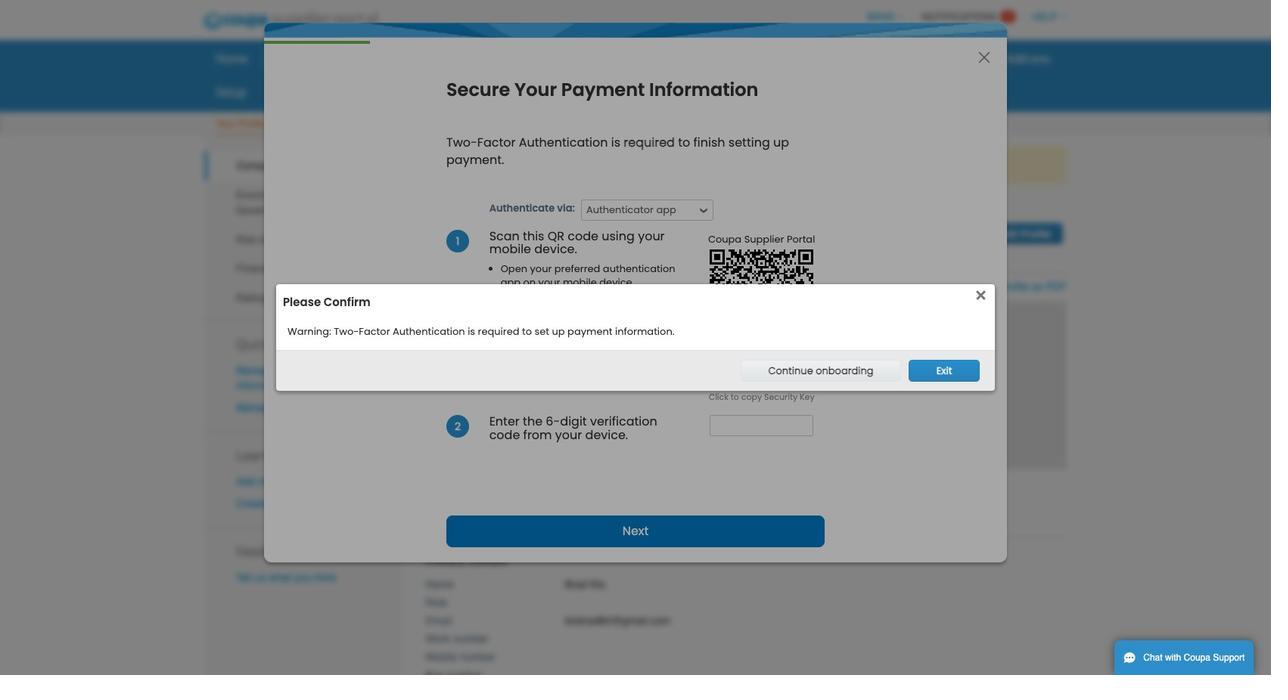Task type: locate. For each thing, give the bounding box(es) containing it.
factor inside secure your payment information dialog
[[477, 134, 516, 151]]

secure
[[446, 77, 510, 102]]

looking
[[781, 159, 815, 171]]

coupa supplier portal
[[708, 232, 815, 246]]

1 vertical spatial profile
[[855, 281, 884, 293]]

to left get
[[576, 159, 584, 171]]

1
[[456, 234, 459, 249]]

0 horizontal spatial &
[[260, 234, 267, 246]]

primary inside 'klo' banner
[[426, 507, 465, 520]]

required inside dialog
[[478, 324, 519, 339]]

0 horizontal spatial coupa
[[673, 159, 705, 171]]

work number
[[426, 633, 489, 645]]

complete
[[472, 159, 517, 171]]

profile left as
[[999, 281, 1029, 293]]

edit profile button
[[988, 224, 1062, 245]]

none text field inside secure your payment information dialog
[[710, 416, 813, 437]]

profile up social,
[[287, 160, 320, 172]]

2 vertical spatial code
[[489, 427, 520, 444]]

0 vertical spatial profile
[[544, 159, 573, 171]]

& for references
[[275, 292, 282, 304]]

payment.
[[446, 151, 504, 169]]

1 horizontal spatial copy
[[741, 391, 762, 403]]

0 vertical spatial device.
[[534, 241, 577, 258]]

1 vertical spatial copy
[[741, 391, 762, 403]]

most
[[518, 310, 543, 324]]

your right "from"
[[555, 427, 582, 444]]

copy
[[603, 324, 627, 338], [741, 391, 762, 403]]

2
[[455, 419, 461, 435]]

copy inside e24cgu2y7thhovw2vu4 ebe2d56pfdqvk click to copy security key
[[741, 391, 762, 403]]

0 vertical spatial coupa
[[673, 159, 705, 171]]

continue onboarding
[[768, 364, 874, 378]]

profile for your profile
[[238, 118, 266, 129]]

close image
[[975, 290, 987, 301]]

up up are
[[773, 134, 789, 151]]

manage for manage payment information
[[236, 364, 274, 377]]

2 vertical spatial &
[[275, 292, 282, 304]]

1 horizontal spatial up
[[773, 134, 789, 151]]

code down via:
[[568, 228, 599, 245]]

& inside "link"
[[275, 292, 282, 304]]

1 vertical spatial payment
[[277, 364, 318, 377]]

0 horizontal spatial payment
[[277, 364, 318, 377]]

payment down select
[[568, 324, 613, 339]]

1 vertical spatial qr
[[546, 324, 560, 338]]

up down apps,
[[552, 324, 565, 339]]

entities
[[303, 402, 336, 414]]

profile down setup
[[238, 118, 266, 129]]

qr inside for most apps, select "add" or "+" to scan the qr code or copy and paste the security key.
[[546, 324, 560, 338]]

please confirm
[[283, 294, 371, 310]]

0 vertical spatial qr
[[548, 228, 565, 245]]

0 vertical spatial two-
[[446, 134, 477, 151]]

manage
[[236, 364, 274, 377], [236, 402, 274, 414]]

1 vertical spatial factor
[[359, 324, 390, 339]]

number up mobile number
[[453, 633, 489, 645]]

& right risk
[[260, 234, 267, 246]]

2 vertical spatial device.
[[585, 427, 628, 444]]

0 horizontal spatial two-
[[334, 324, 359, 339]]

your inside scan this qr code using your mobile device.
[[638, 228, 665, 245]]

0 horizontal spatial authentication
[[393, 324, 465, 339]]

to right click
[[731, 391, 739, 403]]

required down for
[[478, 324, 519, 339]]

profile inside copy profile url button
[[855, 281, 884, 293]]

0 vertical spatial mobile
[[489, 241, 531, 258]]

factor inside dialog
[[359, 324, 390, 339]]

information
[[236, 380, 289, 392]]

two- down confirm
[[334, 324, 359, 339]]

1 horizontal spatial mobile
[[563, 276, 597, 290]]

code right the set
[[562, 324, 587, 338]]

device. up ""add""
[[600, 276, 634, 290]]

customers
[[285, 476, 334, 488]]

klo right brad
[[590, 579, 606, 591]]

to inside alert
[[576, 159, 584, 171]]

& inside environmental, social, governance & diversity
[[297, 204, 304, 216]]

1 vertical spatial &
[[260, 234, 267, 246]]

0 horizontal spatial required
[[478, 324, 519, 339]]

profile for company profile
[[287, 160, 320, 172]]

device. right the 6- at the left of page
[[585, 427, 628, 444]]

coupa inside complete your profile to get discovered by coupa buyers that are looking for items in your category. alert
[[673, 159, 705, 171]]

two- up complete
[[446, 134, 477, 151]]

1 horizontal spatial required
[[624, 134, 675, 151]]

1 vertical spatial manage
[[236, 402, 274, 414]]

setting
[[729, 134, 770, 151]]

"+"
[[650, 310, 664, 324]]

2 horizontal spatial &
[[297, 204, 304, 216]]

1 horizontal spatial coupa
[[708, 232, 742, 246]]

primary address
[[426, 507, 510, 520]]

None text field
[[710, 416, 813, 437]]

0 horizontal spatial klo
[[502, 217, 533, 242]]

download profile as pdf button
[[949, 279, 1067, 294]]

primary up "name"
[[426, 555, 465, 567]]

profile down the two-factor authentication is required
[[544, 159, 573, 171]]

2 primary from the top
[[426, 555, 465, 567]]

0 horizontal spatial factor
[[359, 324, 390, 339]]

feedback
[[236, 543, 293, 561]]

0 horizontal spatial copy
[[603, 324, 627, 338]]

scan this qr code using your mobile device.
[[489, 228, 665, 258]]

your
[[520, 159, 541, 171], [872, 159, 893, 171], [638, 228, 665, 245], [530, 262, 552, 276], [538, 276, 560, 290], [555, 427, 582, 444]]

edit profile
[[999, 229, 1051, 240]]

company profile
[[236, 160, 320, 172]]

mobile up select
[[563, 276, 597, 290]]

1 horizontal spatial factor
[[477, 134, 516, 151]]

to
[[678, 134, 690, 151], [576, 159, 584, 171], [667, 310, 677, 324], [522, 324, 532, 339], [731, 391, 739, 403]]

0 vertical spatial primary
[[426, 507, 465, 520]]

0 vertical spatial &
[[297, 204, 304, 216]]

0 vertical spatial payment
[[568, 324, 613, 339]]

code inside scan this qr code using your mobile device.
[[568, 228, 599, 245]]

mobile
[[426, 651, 457, 663]]

2 vertical spatial profile
[[342, 498, 371, 510]]

1 horizontal spatial klo
[[590, 579, 606, 591]]

2 vertical spatial coupa
[[1184, 653, 1211, 664]]

1 vertical spatial number
[[460, 651, 496, 663]]

device. up preferred
[[534, 241, 577, 258]]

coupa left supplier
[[708, 232, 742, 246]]

to inside e24cgu2y7thhovw2vu4 ebe2d56pfdqvk click to copy security key
[[731, 391, 739, 403]]

profile left url
[[855, 281, 884, 293]]

1 horizontal spatial is
[[611, 134, 621, 151]]

0 vertical spatial up
[[773, 134, 789, 151]]

ons
[[1031, 51, 1050, 66]]

download profile as pdf
[[949, 281, 1067, 293]]

authentication inside dialog
[[393, 324, 465, 339]]

financial performance link
[[204, 254, 403, 283]]

0 vertical spatial is
[[611, 134, 621, 151]]

work
[[426, 633, 450, 645]]

progress bar
[[264, 41, 370, 44]]

support
[[1213, 653, 1245, 664]]

required up by
[[624, 134, 675, 151]]

0 vertical spatial required
[[624, 134, 675, 151]]

0 horizontal spatial mobile
[[489, 241, 531, 258]]

qr left key.
[[546, 324, 560, 338]]

profile preview
[[736, 281, 805, 293]]

next
[[623, 523, 649, 541]]

what
[[269, 572, 291, 584]]

device. inside enter the 6-digit verification code from your device.
[[585, 427, 628, 444]]

1 vertical spatial mobile
[[563, 276, 597, 290]]

profile right discoverable
[[342, 498, 371, 510]]

0 vertical spatial copy
[[603, 324, 627, 338]]

copy down ebe2d56pfdqvk at the right of page
[[741, 391, 762, 403]]

is
[[611, 134, 621, 151], [468, 324, 475, 339]]

0 vertical spatial your
[[515, 77, 557, 102]]

0 horizontal spatial your
[[216, 118, 236, 129]]

think
[[314, 572, 337, 584]]

1 primary from the top
[[426, 507, 465, 520]]

0 vertical spatial factor
[[477, 134, 516, 151]]

0 horizontal spatial profile
[[342, 498, 371, 510]]

2 horizontal spatial coupa
[[1184, 653, 1211, 664]]

1 horizontal spatial authentication
[[519, 134, 608, 151]]

0 vertical spatial number
[[453, 633, 489, 645]]

add-ons
[[1006, 51, 1050, 66]]

coupa right 'with'
[[1184, 653, 1211, 664]]

1 vertical spatial device.
[[600, 276, 634, 290]]

1 horizontal spatial two-
[[446, 134, 477, 151]]

device. inside scan this qr code using your mobile device.
[[534, 241, 577, 258]]

profile for download profile as pdf
[[999, 281, 1029, 293]]

device. inside open your preferred authentication app on your mobile device.
[[600, 276, 634, 290]]

primary for primary address
[[426, 507, 465, 520]]

up inside to finish setting up payment.
[[773, 134, 789, 151]]

is inside dialog
[[468, 324, 475, 339]]

mobile inside open your preferred authentication app on your mobile device.
[[563, 276, 597, 290]]

0 horizontal spatial is
[[468, 324, 475, 339]]

company
[[236, 160, 284, 172]]

1 manage from the top
[[236, 364, 274, 377]]

to inside for most apps, select "add" or "+" to scan the qr code or copy and paste the security key.
[[667, 310, 677, 324]]

next button
[[446, 516, 825, 548]]

mobile
[[489, 241, 531, 258], [563, 276, 597, 290]]

your
[[515, 77, 557, 102], [216, 118, 236, 129]]

the inside enter the 6-digit verification code from your device.
[[523, 413, 543, 431]]

klo
[[502, 217, 533, 242], [590, 579, 606, 591]]

primary for primary contact
[[426, 555, 465, 567]]

buyers
[[707, 159, 739, 171]]

to right "+"
[[667, 310, 677, 324]]

ratings & references link
[[204, 283, 403, 313]]

0 vertical spatial authentication
[[519, 134, 608, 151]]

1 vertical spatial authentication
[[393, 324, 465, 339]]

qr right the this
[[548, 228, 565, 245]]

profile left preview
[[736, 281, 766, 293]]

ratings & references
[[236, 292, 339, 304]]

two- inside dialog
[[334, 324, 359, 339]]

2 manage from the top
[[236, 402, 274, 414]]

primary left address
[[426, 507, 465, 520]]

risk & compliance link
[[204, 225, 403, 254]]

your down setup link on the left top
[[216, 118, 236, 129]]

manage down information
[[236, 402, 274, 414]]

1 horizontal spatial your
[[515, 77, 557, 102]]

manage inside manage payment information
[[236, 364, 274, 377]]

information.
[[615, 324, 675, 339]]

or up information.
[[638, 310, 648, 324]]

profile inside complete your profile to get discovered by coupa buyers that are looking for items in your category. alert
[[544, 159, 573, 171]]

up inside dialog
[[552, 324, 565, 339]]

0 horizontal spatial up
[[552, 324, 565, 339]]

security
[[764, 391, 798, 403]]

to inside dialog
[[522, 324, 532, 339]]

supplier
[[744, 232, 784, 246]]

2 horizontal spatial profile
[[855, 281, 884, 293]]

code left "from"
[[489, 427, 520, 444]]

1 horizontal spatial payment
[[568, 324, 613, 339]]

1 vertical spatial required
[[478, 324, 519, 339]]

factor down confirm
[[359, 324, 390, 339]]

"add"
[[608, 310, 635, 324]]

to left finish on the right
[[678, 134, 690, 151]]

payment
[[568, 324, 613, 339], [277, 364, 318, 377]]

1 vertical spatial two-
[[334, 324, 359, 339]]

1 vertical spatial coupa
[[708, 232, 742, 246]]

enter
[[489, 413, 520, 431]]

1 vertical spatial your
[[216, 118, 236, 129]]

company profile link
[[204, 151, 403, 181]]

from
[[523, 427, 552, 444]]

the left the 6- at the left of page
[[523, 413, 543, 431]]

& left diversity
[[297, 204, 304, 216]]

1 vertical spatial code
[[562, 324, 587, 338]]

factor up complete
[[477, 134, 516, 151]]

or
[[638, 310, 648, 324], [590, 324, 600, 338]]

payment down links
[[277, 364, 318, 377]]

to down most
[[522, 324, 532, 339]]

manage up information
[[236, 364, 274, 377]]

profile right edit
[[1021, 229, 1051, 240]]

1 vertical spatial up
[[552, 324, 565, 339]]

1 vertical spatial is
[[468, 324, 475, 339]]

klo down authenticate
[[502, 217, 533, 242]]

0 vertical spatial code
[[568, 228, 599, 245]]

this
[[523, 228, 544, 245]]

edit profile link
[[988, 223, 1063, 245]]

preview
[[769, 281, 805, 293]]

is up discovered
[[611, 134, 621, 151]]

is left the scan
[[468, 324, 475, 339]]

1 horizontal spatial profile
[[544, 159, 573, 171]]

number down work number
[[460, 651, 496, 663]]

required
[[624, 134, 675, 151], [478, 324, 519, 339]]

0 vertical spatial klo
[[502, 217, 533, 242]]

tell
[[236, 572, 252, 584]]

name
[[426, 579, 454, 591]]

required inside secure your payment information dialog
[[624, 134, 675, 151]]

& left 'please'
[[275, 292, 282, 304]]

& inside 'link'
[[260, 234, 267, 246]]

your right using
[[638, 228, 665, 245]]

klo banner
[[420, 200, 1083, 538]]

1 horizontal spatial &
[[275, 292, 282, 304]]

or right key.
[[590, 324, 600, 338]]

1 vertical spatial primary
[[426, 555, 465, 567]]

address
[[468, 507, 510, 520]]

two-
[[446, 134, 477, 151], [334, 324, 359, 339]]

code inside enter the 6-digit verification code from your device.
[[489, 427, 520, 444]]

mobile up "open"
[[489, 241, 531, 258]]

chat with coupa support
[[1144, 653, 1245, 664]]

ratings
[[236, 292, 272, 304]]

coupa right by
[[673, 159, 705, 171]]

copy left and
[[603, 324, 627, 338]]

complete your profile to get discovered by coupa buyers that are looking for items in your category. alert
[[426, 146, 1067, 184]]

create
[[236, 498, 268, 510]]

&
[[297, 204, 304, 216], [260, 234, 267, 246], [275, 292, 282, 304]]

number for work number
[[453, 633, 489, 645]]

your right the secure
[[515, 77, 557, 102]]

the right the scan
[[527, 324, 543, 338]]

0 vertical spatial manage
[[236, 364, 274, 377]]



Task type: describe. For each thing, give the bounding box(es) containing it.
scan
[[501, 324, 525, 338]]

device. for verification
[[585, 427, 628, 444]]

financial
[[236, 263, 278, 275]]

qr inside scan this qr code using your mobile device.
[[548, 228, 565, 245]]

complete your profile to get discovered by coupa buyers that are looking for items in your category.
[[472, 159, 939, 171]]

the down for
[[501, 338, 517, 352]]

your inside enter the 6-digit verification code from your device.
[[555, 427, 582, 444]]

copy inside for most apps, select "add" or "+" to scan the qr code or copy and paste the security key.
[[603, 324, 627, 338]]

home link
[[206, 47, 258, 70]]

payment inside manage payment information
[[277, 364, 318, 377]]

create a discoverable profile link
[[236, 498, 371, 510]]

to inside to finish setting up payment.
[[678, 134, 690, 151]]

your right in on the right top
[[872, 159, 893, 171]]

warning: two-factor authentication is required to set up payment information. dialog
[[276, 284, 995, 391]]

mobile inside scan this qr code using your mobile device.
[[489, 241, 531, 258]]

create a discoverable profile
[[236, 498, 371, 510]]

manage for manage legal entities
[[236, 402, 274, 414]]

discovered
[[605, 159, 656, 171]]

progress bar inside secure your payment information dialog
[[264, 41, 370, 44]]

profile for edit profile
[[1021, 229, 1051, 240]]

secure your payment information dialog
[[264, 23, 1007, 563]]

are
[[763, 159, 778, 171]]

two- inside secure your payment information dialog
[[446, 134, 477, 151]]

pdf
[[1046, 281, 1067, 293]]

copy
[[827, 281, 852, 293]]

apps,
[[546, 310, 573, 324]]

performance
[[281, 263, 342, 275]]

download
[[949, 281, 996, 293]]

coupa inside chat with coupa support button
[[1184, 653, 1211, 664]]

key
[[800, 391, 815, 403]]

scan
[[489, 228, 520, 245]]

authenticate
[[489, 201, 555, 215]]

security
[[519, 338, 558, 352]]

copy profile url
[[827, 281, 908, 293]]

your right "open"
[[530, 262, 552, 276]]

your inside your profile link
[[216, 118, 236, 129]]

coupa inside secure your payment information dialog
[[708, 232, 742, 246]]

by
[[659, 159, 670, 171]]

chat with coupa support button
[[1115, 641, 1254, 676]]

risk & compliance
[[236, 234, 326, 246]]

on
[[523, 276, 536, 290]]

background image
[[426, 301, 1067, 470]]

learning
[[236, 446, 288, 465]]

coupa supplier portal image
[[193, 2, 388, 40]]

add more customers
[[236, 476, 334, 488]]

finish
[[694, 134, 725, 151]]

your profile
[[216, 118, 266, 129]]

links
[[273, 335, 303, 353]]

for
[[818, 159, 830, 171]]

references
[[285, 292, 339, 304]]

klo image
[[426, 200, 486, 262]]

e24cgu2y7thhovw2vu4
[[700, 360, 824, 374]]

is inside secure your payment information dialog
[[611, 134, 621, 151]]

warning:
[[288, 324, 331, 339]]

environmental, social, governance & diversity
[[236, 189, 347, 216]]

your right complete
[[520, 159, 541, 171]]

brad
[[565, 579, 587, 591]]

click
[[709, 391, 729, 403]]

legal
[[277, 402, 300, 414]]

& for compliance
[[260, 234, 267, 246]]

quick
[[236, 335, 270, 353]]

authentication inside secure your payment information dialog
[[519, 134, 608, 151]]

information
[[649, 77, 759, 102]]

digit
[[560, 413, 587, 431]]

discoverable
[[280, 498, 339, 510]]

confirm
[[324, 294, 371, 310]]

authenticate via:
[[489, 201, 575, 215]]

e24cgu2y7thhovw2vu4 ebe2d56pfdqvk click to copy security key
[[700, 360, 824, 403]]

open your preferred authentication app on your mobile device.
[[501, 262, 675, 290]]

ebe2d56pfdqvk
[[722, 374, 801, 388]]

compliance
[[270, 234, 326, 246]]

you
[[294, 572, 311, 584]]

tell us what you think button
[[236, 571, 337, 586]]

for most apps, select "add" or "+" to scan the qr code or copy and paste the security key.
[[501, 310, 680, 352]]

edit
[[999, 229, 1018, 240]]

add-
[[1006, 51, 1031, 66]]

us
[[255, 572, 266, 584]]

as
[[1032, 281, 1043, 293]]

device. for app
[[600, 276, 634, 290]]

role
[[426, 597, 447, 609]]

manage legal entities
[[236, 402, 336, 414]]

6-
[[546, 413, 560, 431]]

exit
[[937, 364, 952, 378]]

0 horizontal spatial or
[[590, 324, 600, 338]]

center
[[291, 446, 331, 465]]

items
[[833, 159, 858, 171]]

enter the 6-digit verification code from your device.
[[489, 413, 657, 444]]

and
[[630, 324, 649, 338]]

risk
[[236, 234, 257, 246]]

url
[[887, 281, 908, 293]]

key.
[[561, 338, 579, 352]]

environmental,
[[236, 189, 307, 201]]

exit button
[[909, 360, 980, 382]]

1 vertical spatial klo
[[590, 579, 606, 591]]

governance
[[236, 204, 294, 216]]

chat
[[1144, 653, 1163, 664]]

payment inside dialog
[[568, 324, 613, 339]]

your inside secure your payment information dialog
[[515, 77, 557, 102]]

environmental, social, governance & diversity link
[[204, 181, 403, 225]]

klobrad84@gmail.com
[[565, 615, 670, 627]]

portal
[[787, 232, 815, 246]]

get
[[587, 159, 602, 171]]

more
[[258, 476, 282, 488]]

number for mobile number
[[460, 651, 496, 663]]

your right the on
[[538, 276, 560, 290]]

quick links
[[236, 335, 303, 353]]

klo inside banner
[[502, 217, 533, 242]]

authentication
[[603, 262, 675, 276]]

code inside for most apps, select "add" or "+" to scan the qr code or copy and paste the security key.
[[562, 324, 587, 338]]

add-ons link
[[997, 47, 1060, 70]]

for
[[501, 310, 516, 324]]

add more customers link
[[236, 476, 334, 488]]

manage payment information
[[236, 364, 318, 392]]

tell us what you think
[[236, 572, 337, 584]]

open
[[501, 262, 527, 276]]

profile preview link
[[736, 281, 805, 293]]

1 horizontal spatial or
[[638, 310, 648, 324]]



Task type: vqa. For each thing, say whether or not it's contained in the screenshot.
Digital Check Cancelled
no



